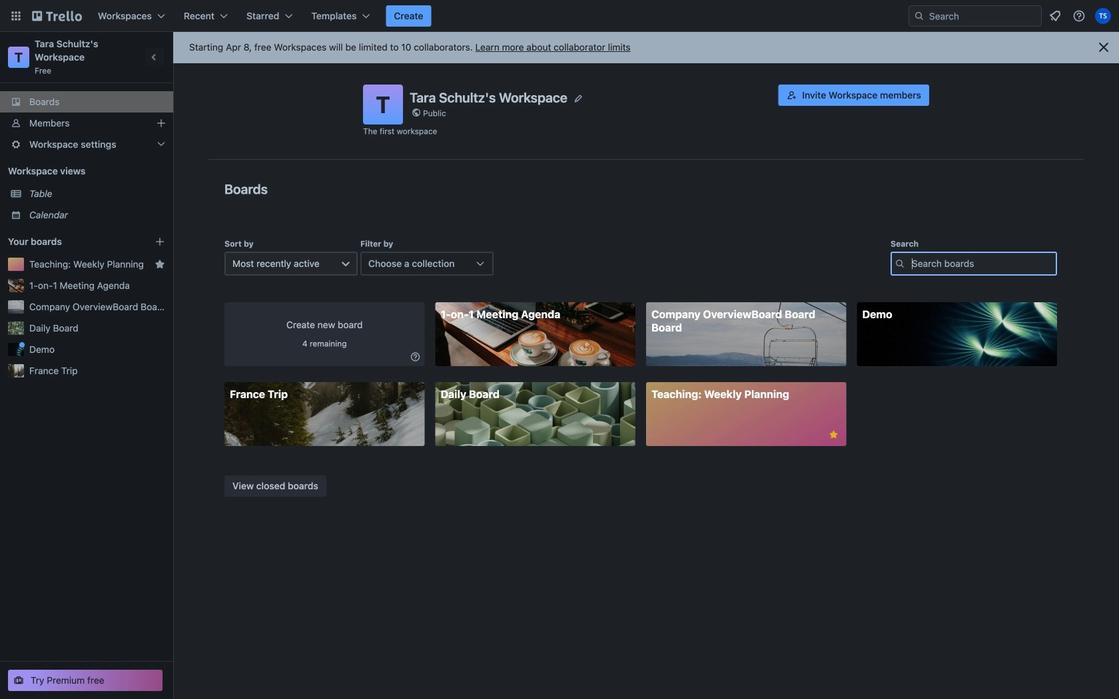 Task type: vqa. For each thing, say whether or not it's contained in the screenshot.
Gather
no



Task type: describe. For each thing, give the bounding box(es) containing it.
back to home image
[[32, 5, 82, 27]]

primary element
[[0, 0, 1119, 32]]

starred icon image
[[155, 259, 165, 270]]

0 notifications image
[[1047, 8, 1063, 24]]

add board image
[[155, 237, 165, 247]]

sm image
[[409, 350, 422, 364]]

your boards with 6 items element
[[8, 234, 135, 250]]

open information menu image
[[1073, 9, 1086, 23]]



Task type: locate. For each thing, give the bounding box(es) containing it.
Search field
[[909, 5, 1042, 27]]

tara schultz (taraschultz7) image
[[1095, 8, 1111, 24]]

workspace navigation collapse icon image
[[145, 48, 164, 67]]

search image
[[914, 11, 925, 21]]

Search boards text field
[[891, 252, 1057, 276]]



